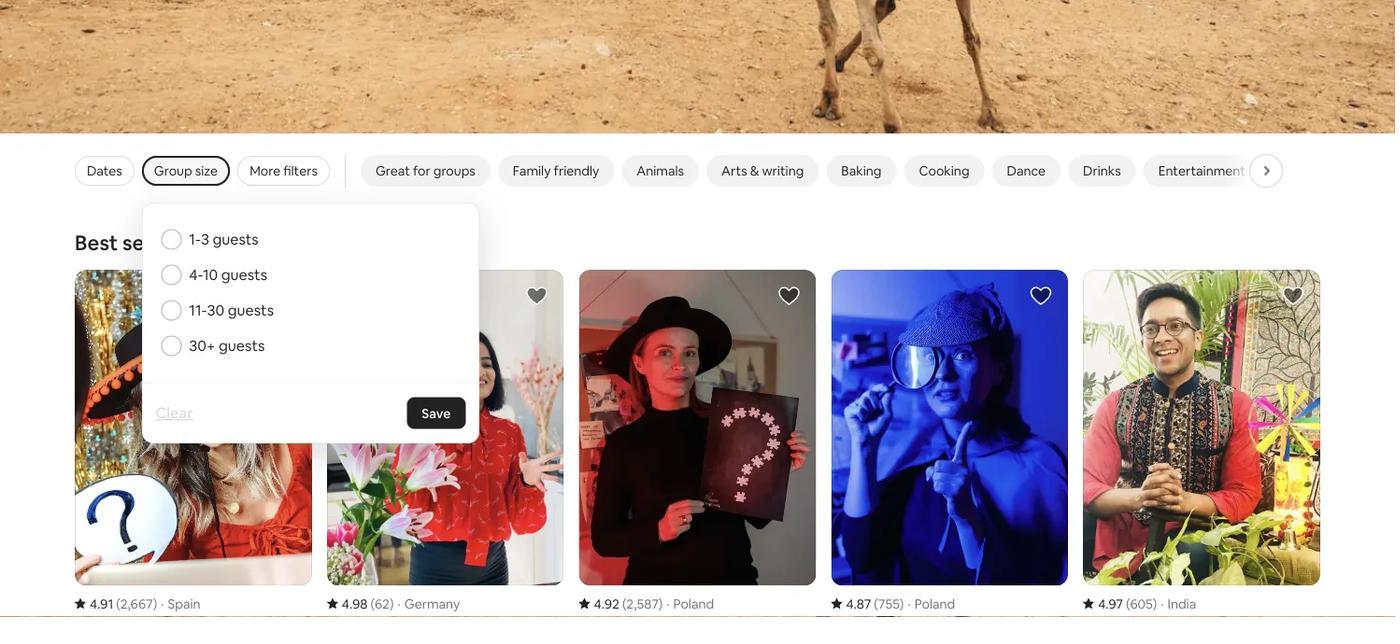 Task type: describe. For each thing, give the bounding box(es) containing it.
drinks
[[1083, 162, 1121, 179]]

( for 605
[[1126, 595, 1130, 612]]

diwali special -get creative with interactive street art group
[[1083, 270, 1320, 618]]

save
[[422, 405, 451, 422]]

arts
[[721, 162, 747, 179]]

rating 4.98 out of 5; 62 reviews image
[[327, 595, 394, 612]]

2,667
[[120, 595, 153, 612]]

arts & writing element
[[721, 162, 804, 179]]

for
[[413, 162, 430, 179]]

&
[[750, 162, 759, 179]]

spain
[[168, 595, 200, 612]]

1-3 guests
[[189, 230, 259, 249]]

more
[[250, 162, 280, 179]]

great
[[376, 162, 410, 179]]

groups
[[433, 162, 475, 179]]

· for 4.91 ( 2,667 )
[[161, 595, 164, 612]]

rating 4.87 out of 5; 755 reviews image
[[831, 595, 904, 612]]

10
[[203, 265, 218, 284]]

1-
[[189, 230, 201, 249]]

baking
[[841, 162, 882, 179]]

save button
[[407, 397, 466, 429]]

baking element
[[841, 162, 882, 179]]

fitness element
[[1283, 162, 1325, 179]]

solve the mystery escape room games, great for team-building group
[[579, 270, 816, 618]]

dance
[[1007, 162, 1046, 179]]

· poland for 4.87 ( 755 )
[[908, 595, 955, 612]]

cooking element
[[919, 162, 969, 179]]

11-30 guests
[[189, 301, 274, 320]]

fitness button
[[1268, 155, 1340, 187]]

· germany
[[398, 595, 460, 612]]

festive spiced drinks with dancing indian chef // team event group
[[327, 270, 564, 618]]

entertainment button
[[1143, 155, 1260, 187]]

) for 4.91 ( 2,667 )
[[153, 595, 157, 612]]

4.98
[[342, 595, 368, 612]]

sellers
[[122, 229, 184, 256]]

guests for 4-10 guests
[[221, 265, 267, 284]]

india
[[1168, 595, 1196, 612]]

animals
[[637, 162, 684, 179]]

family friendly
[[513, 162, 599, 179]]

guests for 11-30 guests
[[228, 301, 274, 320]]

cooking
[[919, 162, 969, 179]]

more filters button
[[237, 156, 330, 186]]

poland for 4.92 ( 2,587 )
[[673, 595, 714, 612]]

30+ guests radio
[[161, 336, 182, 356]]

605
[[1130, 595, 1153, 612]]

) for 4.97 ( 605 )
[[1153, 595, 1157, 612]]

( for 755
[[874, 595, 878, 612]]

4.91
[[90, 595, 113, 612]]

4.98 ( 62 )
[[342, 595, 394, 612]]

size
[[195, 162, 218, 179]]

( for 2,667
[[116, 595, 120, 612]]

· spain
[[161, 595, 200, 612]]

filters
[[283, 162, 318, 179]]

fitness
[[1283, 162, 1325, 179]]



Task type: vqa. For each thing, say whether or not it's contained in the screenshot.
the Dec
no



Task type: locate. For each thing, give the bounding box(es) containing it.
poland inside the murder mystery escape room games, great for team-building group
[[914, 595, 955, 612]]

· india
[[1161, 595, 1196, 612]]

animals element
[[637, 162, 684, 179]]

2,587
[[626, 595, 659, 612]]

0 horizontal spatial · poland
[[667, 595, 714, 612]]

(
[[116, 595, 120, 612], [370, 595, 375, 612], [622, 595, 626, 612], [874, 595, 878, 612], [1126, 595, 1130, 612]]

poland inside solve the mystery escape room games, great for team-building group
[[673, 595, 714, 612]]

murder mystery escape room games, great for team-building group
[[831, 270, 1068, 618]]

2 ) from the left
[[390, 595, 394, 612]]

4-10 guests radio
[[161, 265, 182, 285]]

· for 4.97 ( 605 )
[[1161, 595, 1164, 612]]

family friendly button
[[498, 155, 614, 187]]

1 · from the left
[[161, 595, 164, 612]]

germany
[[404, 595, 460, 612]]

· inside the murder mystery escape room games, great for team-building group
[[908, 595, 911, 612]]

62
[[375, 595, 390, 612]]

group size
[[154, 162, 218, 179]]

guests for 1-3 guests
[[212, 230, 259, 249]]

4 ) from the left
[[900, 595, 904, 612]]

( right 4.97 at the bottom right of page
[[1126, 595, 1130, 612]]

best sellers
[[75, 229, 184, 256]]

3 ) from the left
[[659, 595, 663, 612]]

3 · from the left
[[667, 595, 670, 612]]

0 horizontal spatial save this experience image
[[778, 285, 800, 307]]

4.91 ( 2,667 )
[[90, 595, 157, 612]]

5 ) from the left
[[1153, 595, 1157, 612]]

· inside diwali special -get creative with interactive street art group
[[1161, 595, 1164, 612]]

· poland right 2,587 at the bottom of the page
[[667, 595, 714, 612]]

11-30 guests radio
[[161, 300, 182, 321]]

30+ guests
[[189, 336, 265, 355]]

· right 755
[[908, 595, 911, 612]]

4-10 guests
[[189, 265, 267, 284]]

· for 4.98 ( 62 )
[[398, 595, 401, 612]]

( inside solve the mystery escape room games, great for team-building group
[[622, 595, 626, 612]]

guests
[[212, 230, 259, 249], [221, 265, 267, 284], [228, 301, 274, 320], [219, 336, 265, 355]]

) right 4.92
[[659, 595, 663, 612]]

· poland right 755
[[908, 595, 955, 612]]

)
[[153, 595, 157, 612], [390, 595, 394, 612], [659, 595, 663, 612], [900, 595, 904, 612], [1153, 595, 1157, 612]]

writing
[[762, 162, 804, 179]]

friendly
[[554, 162, 599, 179]]

1 save this experience image from the left
[[778, 285, 800, 307]]

family friendly element
[[513, 162, 599, 179]]

·
[[161, 595, 164, 612], [398, 595, 401, 612], [667, 595, 670, 612], [908, 595, 911, 612], [1161, 595, 1164, 612]]

( inside the murder mystery escape room games, great for team-building group
[[874, 595, 878, 612]]

group size button
[[142, 156, 230, 186]]

1-3 guests radio
[[161, 229, 182, 250]]

) inside festive spiced drinks with dancing indian chef // team event group
[[390, 595, 394, 612]]

( right 4.98 at the left of the page
[[370, 595, 375, 612]]

1 poland from the left
[[673, 595, 714, 612]]

great for groups
[[376, 162, 475, 179]]

1 horizontal spatial poland
[[914, 595, 955, 612]]

save this experience image inside solve the mystery escape room games, great for team-building group
[[778, 285, 800, 307]]

0 horizontal spatial poland
[[673, 595, 714, 612]]

rating 4.91 out of 5; 2,667 reviews image
[[75, 595, 157, 612]]

save this experience image for 4.87 ( 755 )
[[1030, 285, 1052, 307]]

arts & writing button
[[707, 155, 819, 187]]

· for 4.92 ( 2,587 )
[[667, 595, 670, 612]]

) inside 'no spain no game' the fabulous game group
[[153, 595, 157, 612]]

1 save this experience image from the left
[[526, 285, 548, 307]]

great for groups button
[[361, 155, 490, 187]]

) for 4.92 ( 2,587 )
[[659, 595, 663, 612]]

30
[[207, 301, 224, 320]]

save this experience image
[[778, 285, 800, 307], [1030, 285, 1052, 307]]

poland
[[673, 595, 714, 612], [914, 595, 955, 612]]

4.87 ( 755 )
[[846, 595, 904, 612]]

4 ( from the left
[[874, 595, 878, 612]]

( inside diwali special -get creative with interactive street art group
[[1126, 595, 1130, 612]]

4.92 ( 2,587 )
[[594, 595, 663, 612]]

dance element
[[1007, 162, 1046, 179]]

( right 4.91
[[116, 595, 120, 612]]

dance button
[[992, 155, 1061, 187]]

1 horizontal spatial save this experience image
[[1282, 285, 1304, 307]]

) for 4.87 ( 755 )
[[900, 595, 904, 612]]

( for 62
[[370, 595, 375, 612]]

4.97
[[1098, 595, 1123, 612]]

· for 4.87 ( 755 )
[[908, 595, 911, 612]]

clear
[[155, 404, 193, 423]]

drinks button
[[1068, 155, 1136, 187]]

poland right 2,587 at the bottom of the page
[[673, 595, 714, 612]]

guests down 11-30 guests
[[219, 336, 265, 355]]

group
[[154, 162, 192, 179]]

· left india
[[1161, 595, 1164, 612]]

guests right 10
[[221, 265, 267, 284]]

save this experience image for 4.92 ( 2,587 )
[[778, 285, 800, 307]]

4-
[[189, 265, 203, 284]]

poland for 4.87 ( 755 )
[[914, 595, 955, 612]]

( inside 'no spain no game' the fabulous game group
[[116, 595, 120, 612]]

1 horizontal spatial save this experience image
[[1030, 285, 1052, 307]]

30+
[[189, 336, 215, 355]]

· inside solve the mystery escape room games, great for team-building group
[[667, 595, 670, 612]]

'no spain no game' the fabulous game group
[[75, 270, 312, 618]]

save this experience image for india
[[1282, 285, 1304, 307]]

( right 4.92
[[622, 595, 626, 612]]

family
[[513, 162, 551, 179]]

1 horizontal spatial · poland
[[908, 595, 955, 612]]

save this experience image inside the murder mystery escape room games, great for team-building group
[[1030, 285, 1052, 307]]

755
[[878, 595, 900, 612]]

1 ( from the left
[[116, 595, 120, 612]]

· right 62
[[398, 595, 401, 612]]

) inside diwali special -get creative with interactive street art group
[[1153, 595, 1157, 612]]

save this experience image for germany
[[526, 285, 548, 307]]

2 · from the left
[[398, 595, 401, 612]]

great for groups element
[[376, 162, 475, 179]]

) inside the murder mystery escape room games, great for team-building group
[[900, 595, 904, 612]]

( for 2,587
[[622, 595, 626, 612]]

3 ( from the left
[[622, 595, 626, 612]]

( inside festive spiced drinks with dancing indian chef // team event group
[[370, 595, 375, 612]]

11-
[[189, 301, 207, 320]]

animals button
[[622, 155, 699, 187]]

rating 4.92 out of 5; 2,587 reviews image
[[579, 595, 663, 612]]

· left spain
[[161, 595, 164, 612]]

4.97 ( 605 )
[[1098, 595, 1157, 612]]

best
[[75, 229, 118, 256]]

) right 4.98 at the left of the page
[[390, 595, 394, 612]]

1 · poland from the left
[[667, 595, 714, 612]]

guests right 3
[[212, 230, 259, 249]]

4 · from the left
[[908, 595, 911, 612]]

3
[[201, 230, 209, 249]]

arts & writing
[[721, 162, 804, 179]]

5 · from the left
[[1161, 595, 1164, 612]]

2 save this experience image from the left
[[1282, 285, 1304, 307]]

· poland for 4.92 ( 2,587 )
[[667, 595, 714, 612]]

( right 4.87
[[874, 595, 878, 612]]

· poland inside solve the mystery escape room games, great for team-building group
[[667, 595, 714, 612]]

entertainment
[[1158, 162, 1245, 179]]

guests right 30
[[228, 301, 274, 320]]

drinks element
[[1083, 162, 1121, 179]]

baking button
[[826, 155, 897, 187]]

5 ( from the left
[[1126, 595, 1130, 612]]

2 save this experience image from the left
[[1030, 285, 1052, 307]]

· poland
[[667, 595, 714, 612], [908, 595, 955, 612]]

4.92
[[594, 595, 619, 612]]

4.87
[[846, 595, 871, 612]]

save this experience image
[[526, 285, 548, 307], [1282, 285, 1304, 307]]

2 ( from the left
[[370, 595, 375, 612]]

) for 4.98 ( 62 )
[[390, 595, 394, 612]]

· poland inside the murder mystery escape room games, great for team-building group
[[908, 595, 955, 612]]

poland right 755
[[914, 595, 955, 612]]

· inside 'no spain no game' the fabulous game group
[[161, 595, 164, 612]]

rating 4.97 out of 5; 605 reviews image
[[1083, 595, 1157, 612]]

· right 2,587 at the bottom of the page
[[667, 595, 670, 612]]

0 horizontal spatial save this experience image
[[526, 285, 548, 307]]

2 poland from the left
[[914, 595, 955, 612]]

) left · india
[[1153, 595, 1157, 612]]

cooking button
[[904, 155, 984, 187]]

) left · spain
[[153, 595, 157, 612]]

clear button
[[146, 395, 202, 432]]

entertainment element
[[1158, 162, 1245, 179]]

1 ) from the left
[[153, 595, 157, 612]]

) inside solve the mystery escape room games, great for team-building group
[[659, 595, 663, 612]]

2 · poland from the left
[[908, 595, 955, 612]]

) right 4.87
[[900, 595, 904, 612]]

· inside festive spiced drinks with dancing indian chef // team event group
[[398, 595, 401, 612]]

more filters
[[250, 162, 318, 179]]



